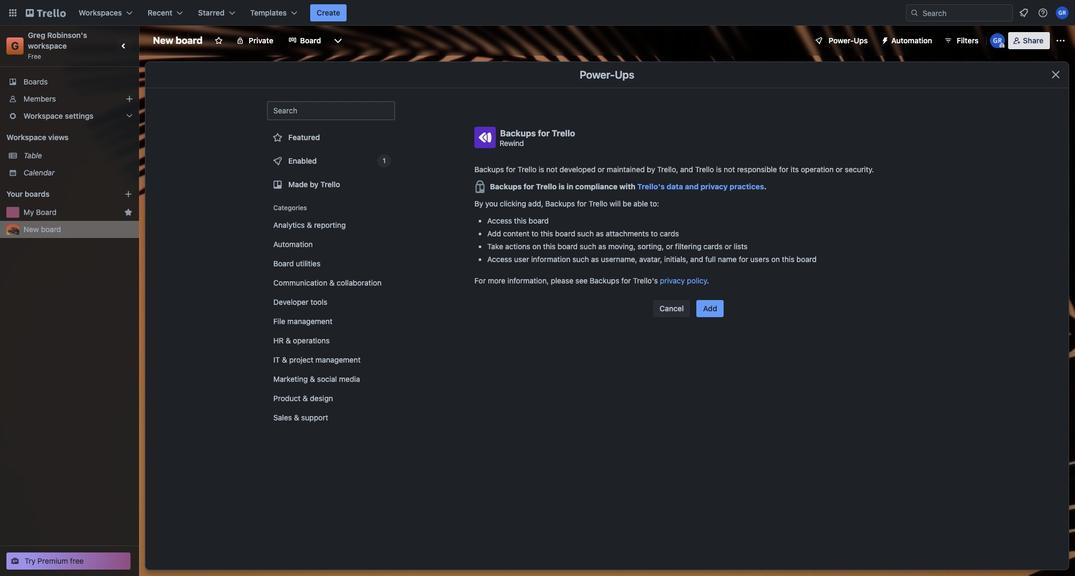 Task type: vqa. For each thing, say whether or not it's contained in the screenshot.
FIELD at the right of the page
no



Task type: describe. For each thing, give the bounding box(es) containing it.
will
[[610, 199, 621, 208]]

add inside access this board add content to this board such as attachments to cards take actions on this board such as moving, sorting, or filtering cards or lists access user information such as username, avatar, initials, and full name for users on this board
[[487, 229, 501, 238]]

star or unstar board image
[[214, 36, 223, 45]]

backups for backups for trello is not developed or maintained by trello, and trello is not responsible for its operation or security.
[[475, 165, 504, 174]]

communication & collaboration link
[[267, 274, 395, 292]]

featured
[[288, 133, 320, 142]]

backups for trello is in compliance with trello's data and privacy practices .
[[490, 182, 767, 191]]

users
[[751, 255, 769, 264]]

1 access from the top
[[487, 216, 512, 225]]

0 horizontal spatial cards
[[660, 229, 679, 238]]

my
[[24, 208, 34, 217]]

analytics & reporting link
[[267, 217, 395, 234]]

product
[[273, 394, 301, 403]]

policy
[[687, 276, 707, 285]]

greg robinson's workspace link
[[28, 30, 89, 50]]

g link
[[6, 37, 24, 55]]

you
[[485, 199, 498, 208]]

0 vertical spatial on
[[532, 242, 541, 251]]

analytics & reporting
[[273, 220, 346, 229]]

0 horizontal spatial automation
[[273, 240, 313, 249]]

1 horizontal spatial on
[[771, 255, 780, 264]]

Search text field
[[267, 101, 395, 120]]

security.
[[845, 165, 874, 174]]

in
[[567, 182, 573, 191]]

featured link
[[267, 127, 395, 148]]

to:
[[650, 199, 659, 208]]

social
[[317, 374, 337, 384]]

g
[[11, 40, 19, 52]]

private button
[[229, 32, 280, 49]]

workspace for workspace views
[[6, 133, 46, 142]]

backups for trello is not developed or maintained by trello, and trello is not responsible for its operation or security.
[[475, 165, 874, 174]]

communication
[[273, 278, 327, 287]]

moving,
[[608, 242, 636, 251]]

free
[[28, 52, 41, 60]]

project
[[289, 355, 314, 364]]

share button
[[1008, 32, 1050, 49]]

content
[[503, 229, 530, 238]]

made by trello
[[288, 180, 340, 189]]

cancel
[[660, 304, 684, 313]]

tools
[[311, 297, 327, 307]]

product & design
[[273, 394, 333, 403]]

and inside access this board add content to this board such as attachments to cards take actions on this board such as moving, sorting, or filtering cards or lists access user information such as username, avatar, initials, and full name for users on this board
[[690, 255, 703, 264]]

greg
[[28, 30, 45, 40]]

or up initials, at the right
[[666, 242, 673, 251]]

templates button
[[244, 4, 304, 21]]

or left security.
[[836, 165, 843, 174]]

media
[[339, 374, 360, 384]]

power-ups inside button
[[829, 36, 868, 45]]

1 horizontal spatial privacy
[[701, 182, 728, 191]]

information
[[531, 255, 571, 264]]

show menu image
[[1055, 35, 1066, 46]]

it
[[273, 355, 280, 364]]

power-ups button
[[807, 32, 874, 49]]

or up compliance
[[598, 165, 605, 174]]

new board link
[[24, 224, 133, 235]]

by
[[475, 199, 483, 208]]

boards
[[25, 189, 50, 198]]

it & project management
[[273, 355, 361, 364]]

trello for backups for trello is not developed or maintained by trello, and trello is not responsible for its operation or security.
[[518, 165, 537, 174]]

your boards with 2 items element
[[6, 188, 108, 201]]

trello's data and privacy practices link
[[637, 182, 764, 191]]

table
[[24, 151, 42, 160]]

automation inside button
[[892, 36, 932, 45]]

support
[[301, 413, 328, 422]]

search image
[[911, 9, 919, 17]]

workspace
[[28, 41, 67, 50]]

board utilities
[[273, 259, 321, 268]]

1 vertical spatial board
[[36, 208, 56, 217]]

product & design link
[[267, 390, 395, 407]]

0 notifications image
[[1017, 6, 1030, 19]]

board utilities link
[[267, 255, 395, 272]]

by you clicking add, backups for trello will be able to:
[[475, 199, 659, 208]]

categories
[[273, 204, 307, 212]]

file
[[273, 317, 285, 326]]

2 vertical spatial as
[[591, 255, 599, 264]]

ups inside button
[[854, 36, 868, 45]]

enabled
[[288, 156, 317, 165]]

starred icon image
[[124, 208, 133, 217]]

it & project management link
[[267, 351, 395, 369]]

1 vertical spatial privacy
[[660, 276, 685, 285]]

avatar,
[[639, 255, 662, 264]]

backups for backups for trello is in compliance with trello's data and privacy practices .
[[490, 182, 522, 191]]

1 vertical spatial by
[[310, 180, 319, 189]]

backups down in
[[545, 199, 575, 208]]

members link
[[0, 90, 139, 108]]

sales
[[273, 413, 292, 422]]

members
[[24, 94, 56, 103]]

with
[[620, 182, 636, 191]]

calendar link
[[24, 167, 133, 178]]

workspace views
[[6, 133, 69, 142]]

robinson's
[[47, 30, 87, 40]]

0 vertical spatial such
[[577, 229, 594, 238]]

for
[[475, 276, 486, 285]]

& for marketing
[[310, 374, 315, 384]]

board for board
[[300, 36, 321, 45]]

0 horizontal spatial power-ups
[[580, 68, 635, 81]]

sm image
[[877, 32, 892, 47]]

2 access from the top
[[487, 255, 512, 264]]

is for backups for trello is not developed or maintained by trello, and trello is not responsible for its operation or security.
[[539, 165, 544, 174]]

your
[[6, 189, 23, 198]]

workspaces
[[79, 8, 122, 17]]

0 horizontal spatial greg robinson (gregrobinson96) image
[[990, 33, 1005, 48]]

workspace navigation collapse icon image
[[117, 39, 132, 53]]

trello for made by trello
[[320, 180, 340, 189]]

marketing & social media link
[[267, 371, 395, 388]]

marketing & social media
[[273, 374, 360, 384]]

new inside board name text box
[[153, 35, 173, 46]]

your boards
[[6, 189, 50, 198]]

sorting,
[[638, 242, 664, 251]]

name
[[718, 255, 737, 264]]

collaboration
[[337, 278, 382, 287]]

maintained
[[607, 165, 645, 174]]

settings
[[65, 111, 94, 120]]

filters button
[[941, 32, 982, 49]]

trello left will
[[589, 199, 608, 208]]

for inside access this board add content to this board such as attachments to cards take actions on this board such as moving, sorting, or filtering cards or lists access user information such as username, avatar, initials, and full name for users on this board
[[739, 255, 748, 264]]



Task type: locate. For each thing, give the bounding box(es) containing it.
trello's for backups for trello is in compliance with
[[637, 182, 665, 191]]

such left moving,
[[580, 242, 596, 251]]

0 horizontal spatial new board
[[24, 225, 61, 234]]

automation up board utilities
[[273, 240, 313, 249]]

1 horizontal spatial ups
[[854, 36, 868, 45]]

& for analytics
[[307, 220, 312, 229]]

0 horizontal spatial by
[[310, 180, 319, 189]]

management
[[287, 317, 332, 326], [316, 355, 361, 364]]

1 horizontal spatial by
[[647, 165, 655, 174]]

0 vertical spatial board
[[300, 36, 321, 45]]

hr & operations
[[273, 336, 330, 345]]

2 vertical spatial board
[[273, 259, 294, 268]]

backups up the rewind
[[500, 128, 536, 138]]

compliance
[[575, 182, 618, 191]]

1 horizontal spatial power-
[[829, 36, 854, 45]]

.
[[764, 182, 767, 191], [707, 276, 709, 285]]

0 vertical spatial power-
[[829, 36, 854, 45]]

sales & support
[[273, 413, 328, 422]]

or
[[598, 165, 605, 174], [836, 165, 843, 174], [666, 242, 673, 251], [725, 242, 732, 251]]

& right it
[[282, 355, 287, 364]]

not up practices
[[724, 165, 735, 174]]

my board
[[24, 208, 56, 217]]

0 vertical spatial greg robinson (gregrobinson96) image
[[1056, 6, 1069, 19]]

free
[[70, 556, 84, 565]]

trello right made
[[320, 180, 340, 189]]

trello's up to:
[[637, 182, 665, 191]]

1 horizontal spatial automation
[[892, 36, 932, 45]]

2 horizontal spatial board
[[300, 36, 321, 45]]

try
[[25, 556, 36, 565]]

open information menu image
[[1038, 7, 1049, 18]]

and right the trello,
[[680, 165, 693, 174]]

information,
[[508, 276, 549, 285]]

initials,
[[664, 255, 688, 264]]

1 vertical spatial power-ups
[[580, 68, 635, 81]]

new board down recent dropdown button
[[153, 35, 203, 46]]

for
[[538, 128, 550, 138], [506, 165, 516, 174], [779, 165, 789, 174], [524, 182, 534, 191], [577, 199, 587, 208], [739, 255, 748, 264], [621, 276, 631, 285]]

& left social
[[310, 374, 315, 384]]

new board
[[153, 35, 203, 46], [24, 225, 61, 234]]

access down you
[[487, 216, 512, 225]]

cancel button
[[653, 300, 690, 317]]

1 horizontal spatial not
[[724, 165, 735, 174]]

analytics
[[273, 220, 305, 229]]

attachments
[[606, 229, 649, 238]]

trello inside backups for trello rewind
[[552, 128, 575, 138]]

add board image
[[124, 190, 133, 198]]

& for communication
[[329, 278, 335, 287]]

new board inside board name text box
[[153, 35, 203, 46]]

0 vertical spatial management
[[287, 317, 332, 326]]

2 vertical spatial and
[[690, 255, 703, 264]]

backups for backups for trello rewind
[[500, 128, 536, 138]]

trello up developed
[[552, 128, 575, 138]]

1 vertical spatial power-
[[580, 68, 615, 81]]

. down the responsible
[[764, 182, 767, 191]]

is for backups for trello is in compliance with trello's data and privacy practices .
[[559, 182, 565, 191]]

design
[[310, 394, 333, 403]]

lists
[[734, 242, 748, 251]]

new down recent dropdown button
[[153, 35, 173, 46]]

file management
[[273, 317, 332, 326]]

for inside backups for trello rewind
[[538, 128, 550, 138]]

workspace up table
[[6, 133, 46, 142]]

take
[[487, 242, 503, 251]]

&
[[307, 220, 312, 229], [329, 278, 335, 287], [286, 336, 291, 345], [282, 355, 287, 364], [310, 374, 315, 384], [303, 394, 308, 403], [294, 413, 299, 422]]

1 vertical spatial workspace
[[6, 133, 46, 142]]

1 vertical spatial on
[[771, 255, 780, 264]]

recent button
[[141, 4, 190, 21]]

made by trello link
[[267, 174, 395, 195]]

backups right see
[[590, 276, 619, 285]]

1 vertical spatial trello's
[[633, 276, 658, 285]]

as left moving,
[[598, 242, 606, 251]]

premium
[[38, 556, 68, 565]]

by right made
[[310, 180, 319, 189]]

on right "actions"
[[532, 242, 541, 251]]

board right my
[[36, 208, 56, 217]]

0 vertical spatial power-ups
[[829, 36, 868, 45]]

2 not from the left
[[724, 165, 735, 174]]

0 vertical spatial as
[[596, 229, 604, 238]]

primary element
[[0, 0, 1075, 26]]

share
[[1023, 36, 1044, 45]]

1 horizontal spatial cards
[[704, 242, 723, 251]]

board link
[[282, 32, 328, 49]]

1 not from the left
[[546, 165, 558, 174]]

file management link
[[267, 313, 395, 330]]

1 to from the left
[[532, 229, 539, 238]]

0 horizontal spatial .
[[707, 276, 709, 285]]

& right analytics on the top of the page
[[307, 220, 312, 229]]

1 vertical spatial cards
[[704, 242, 723, 251]]

management up operations in the left of the page
[[287, 317, 332, 326]]

trello's
[[637, 182, 665, 191], [633, 276, 658, 285]]

customize views image
[[333, 35, 344, 46]]

is down backups for trello rewind at the top of page
[[539, 165, 544, 174]]

as
[[596, 229, 604, 238], [598, 242, 606, 251], [591, 255, 599, 264]]

1 horizontal spatial board
[[273, 259, 294, 268]]

add down policy
[[703, 304, 717, 313]]

this
[[514, 216, 527, 225], [541, 229, 553, 238], [543, 242, 556, 251], [782, 255, 795, 264]]

communication & collaboration
[[273, 278, 382, 287]]

. down full
[[707, 276, 709, 285]]

add,
[[528, 199, 543, 208]]

0 horizontal spatial add
[[487, 229, 501, 238]]

by left the trello,
[[647, 165, 655, 174]]

backups up you
[[475, 165, 504, 174]]

workspace
[[24, 111, 63, 120], [6, 133, 46, 142]]

or left the lists
[[725, 242, 732, 251]]

access down take
[[487, 255, 512, 264]]

trello up trello's data and privacy practices link on the right of the page
[[695, 165, 714, 174]]

new board down the my board
[[24, 225, 61, 234]]

for more information, please see backups for trello's privacy policy .
[[475, 276, 709, 285]]

1 horizontal spatial greg robinson (gregrobinson96) image
[[1056, 6, 1069, 19]]

trello up add, on the top of the page
[[536, 182, 557, 191]]

developed
[[560, 165, 596, 174]]

privacy policy link
[[660, 276, 707, 285]]

to right content
[[532, 229, 539, 238]]

developer tools
[[273, 297, 327, 307]]

0 horizontal spatial to
[[532, 229, 539, 238]]

1 horizontal spatial is
[[559, 182, 565, 191]]

trello for backups for trello is in compliance with trello's data and privacy practices .
[[536, 182, 557, 191]]

1 horizontal spatial power-ups
[[829, 36, 868, 45]]

& for hr
[[286, 336, 291, 345]]

practices
[[730, 182, 764, 191]]

0 horizontal spatial privacy
[[660, 276, 685, 285]]

greg robinson's workspace free
[[28, 30, 89, 60]]

user
[[514, 255, 529, 264]]

1 horizontal spatial add
[[703, 304, 717, 313]]

automation down the search image
[[892, 36, 932, 45]]

0 vertical spatial and
[[680, 165, 693, 174]]

starred
[[198, 8, 225, 17]]

greg robinson (gregrobinson96) image
[[1056, 6, 1069, 19], [990, 33, 1005, 48]]

such down by you clicking add, backups for trello will be able to:
[[577, 229, 594, 238]]

sales & support link
[[267, 409, 395, 426]]

1 vertical spatial as
[[598, 242, 606, 251]]

board
[[176, 35, 203, 46], [529, 216, 549, 225], [41, 225, 61, 234], [555, 229, 575, 238], [558, 242, 578, 251], [797, 255, 817, 264]]

2 vertical spatial such
[[573, 255, 589, 264]]

& right sales
[[294, 413, 299, 422]]

0 vertical spatial privacy
[[701, 182, 728, 191]]

0 horizontal spatial ups
[[615, 68, 635, 81]]

1
[[383, 157, 386, 165]]

power- inside power-ups button
[[829, 36, 854, 45]]

workspace down members
[[24, 111, 63, 120]]

& for product
[[303, 394, 308, 403]]

greg robinson (gregrobinson96) image right filters
[[990, 33, 1005, 48]]

operation
[[801, 165, 834, 174]]

new
[[153, 35, 173, 46], [24, 225, 39, 234]]

0 horizontal spatial new
[[24, 225, 39, 234]]

automation link
[[267, 236, 395, 253]]

filtering
[[675, 242, 702, 251]]

new down my
[[24, 225, 39, 234]]

such
[[577, 229, 594, 238], [580, 242, 596, 251], [573, 255, 589, 264]]

0 horizontal spatial not
[[546, 165, 558, 174]]

see
[[576, 276, 588, 285]]

0 vertical spatial by
[[647, 165, 655, 174]]

0 vertical spatial cards
[[660, 229, 679, 238]]

is up trello's data and privacy practices link on the right of the page
[[716, 165, 722, 174]]

& for it
[[282, 355, 287, 364]]

backups up the clicking
[[490, 182, 522, 191]]

table link
[[24, 150, 133, 161]]

trello down the rewind
[[518, 165, 537, 174]]

1 vertical spatial and
[[685, 182, 699, 191]]

1 vertical spatial greg robinson (gregrobinson96) image
[[990, 33, 1005, 48]]

add up take
[[487, 229, 501, 238]]

create
[[317, 8, 340, 17]]

templates
[[250, 8, 287, 17]]

0 vertical spatial automation
[[892, 36, 932, 45]]

trello's for for more information, please see backups for trello's
[[633, 276, 658, 285]]

not left developed
[[546, 165, 558, 174]]

board inside text box
[[176, 35, 203, 46]]

made
[[288, 180, 308, 189]]

trello's down avatar,
[[633, 276, 658, 285]]

such up see
[[573, 255, 589, 264]]

trello for backups for trello rewind
[[552, 128, 575, 138]]

0 vertical spatial new
[[153, 35, 173, 46]]

1 horizontal spatial to
[[651, 229, 658, 238]]

cards up sorting,
[[660, 229, 679, 238]]

not
[[546, 165, 558, 174], [724, 165, 735, 174]]

1 vertical spatial new
[[24, 225, 39, 234]]

board for board utilities
[[273, 259, 294, 268]]

workspace inside dropdown button
[[24, 111, 63, 120]]

filters
[[957, 36, 979, 45]]

greg robinson (gregrobinson96) image inside primary element
[[1056, 6, 1069, 19]]

on right users
[[771, 255, 780, 264]]

1 vertical spatial ups
[[615, 68, 635, 81]]

board left the utilities
[[273, 259, 294, 268]]

is left in
[[559, 182, 565, 191]]

management inside "link"
[[316, 355, 361, 364]]

try premium free button
[[6, 553, 131, 570]]

0 horizontal spatial board
[[36, 208, 56, 217]]

& right hr
[[286, 336, 291, 345]]

1 vertical spatial management
[[316, 355, 361, 364]]

1 vertical spatial add
[[703, 304, 717, 313]]

& left the design
[[303, 394, 308, 403]]

be
[[623, 199, 632, 208]]

boards link
[[0, 73, 139, 90]]

this member is an admin of this board. image
[[1000, 43, 1004, 48]]

greg robinson (gregrobinson96) image right the open information menu image on the top of the page
[[1056, 6, 1069, 19]]

0 vertical spatial trello's
[[637, 182, 665, 191]]

1 vertical spatial automation
[[273, 240, 313, 249]]

& down board utilities link
[[329, 278, 335, 287]]

and left full
[[690, 255, 703, 264]]

& inside 'link'
[[294, 413, 299, 422]]

Board name text field
[[148, 32, 208, 49]]

back to home image
[[26, 4, 66, 21]]

as left the "attachments"
[[596, 229, 604, 238]]

0 horizontal spatial power-
[[580, 68, 615, 81]]

add inside 'add' button
[[703, 304, 717, 313]]

privacy down initials, at the right
[[660, 276, 685, 285]]

0 horizontal spatial is
[[539, 165, 544, 174]]

trello,
[[657, 165, 678, 174]]

& for sales
[[294, 413, 299, 422]]

board left customize views icon
[[300, 36, 321, 45]]

and right "data" in the top right of the page
[[685, 182, 699, 191]]

backups for trello rewind
[[500, 128, 575, 147]]

0 vertical spatial ups
[[854, 36, 868, 45]]

create button
[[310, 4, 347, 21]]

trello
[[552, 128, 575, 138], [518, 165, 537, 174], [695, 165, 714, 174], [320, 180, 340, 189], [536, 182, 557, 191], [589, 199, 608, 208]]

0 vertical spatial workspace
[[24, 111, 63, 120]]

privacy left practices
[[701, 182, 728, 191]]

as up for more information, please see backups for trello's privacy policy .
[[591, 255, 599, 264]]

by
[[647, 165, 655, 174], [310, 180, 319, 189]]

marketing
[[273, 374, 308, 384]]

0 vertical spatial .
[[764, 182, 767, 191]]

1 vertical spatial access
[[487, 255, 512, 264]]

1 vertical spatial .
[[707, 276, 709, 285]]

2 horizontal spatial is
[[716, 165, 722, 174]]

1 horizontal spatial new board
[[153, 35, 203, 46]]

0 vertical spatial add
[[487, 229, 501, 238]]

management down hr & operations link
[[316, 355, 361, 364]]

to up sorting,
[[651, 229, 658, 238]]

workspace for workspace settings
[[24, 111, 63, 120]]

hr
[[273, 336, 284, 345]]

workspace settings
[[24, 111, 94, 120]]

1 horizontal spatial new
[[153, 35, 173, 46]]

backups inside backups for trello rewind
[[500, 128, 536, 138]]

clicking
[[500, 199, 526, 208]]

on
[[532, 242, 541, 251], [771, 255, 780, 264]]

cards up full
[[704, 242, 723, 251]]

Search field
[[919, 5, 1013, 21]]

hr & operations link
[[267, 332, 395, 349]]

developer tools link
[[267, 294, 395, 311]]

1 vertical spatial new board
[[24, 225, 61, 234]]

1 horizontal spatial .
[[764, 182, 767, 191]]

0 horizontal spatial on
[[532, 242, 541, 251]]

& inside "link"
[[282, 355, 287, 364]]

0 vertical spatial access
[[487, 216, 512, 225]]

2 to from the left
[[651, 229, 658, 238]]

access this board add content to this board such as attachments to cards take actions on this board such as moving, sorting, or filtering cards or lists access user information such as username, avatar, initials, and full name for users on this board
[[487, 216, 817, 264]]

1 vertical spatial such
[[580, 242, 596, 251]]

0 vertical spatial new board
[[153, 35, 203, 46]]



